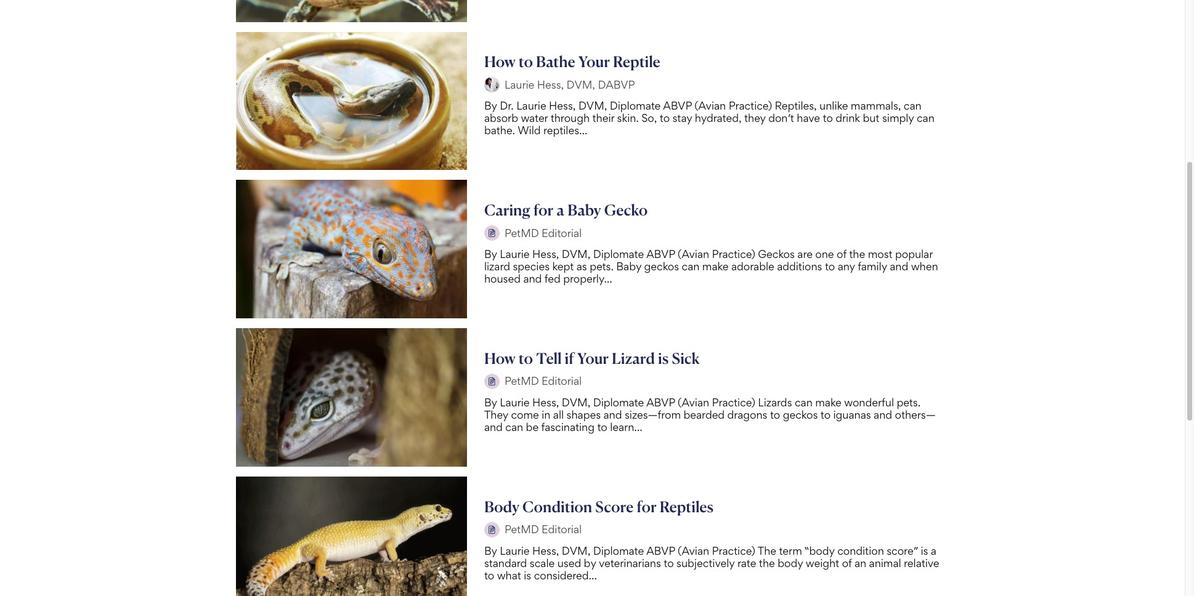 Task type: describe. For each thing, give the bounding box(es) containing it.
weight
[[806, 557, 839, 570]]

one
[[815, 248, 834, 261]]

fed
[[545, 272, 561, 285]]

geckos
[[758, 248, 795, 261]]

considered...
[[534, 569, 597, 582]]

abvp inside 'by laurie hess, dvm, diplomate abvp (avian practice) the term "body condition score" is a standard scale used by veterinarians to subjectively rate the body weight of an animal relative to what is considered...'
[[646, 544, 675, 557]]

and right iguanas
[[874, 408, 892, 421]]

water
[[521, 112, 548, 125]]

practice) inside by laurie hess, dvm, diplomate abvp (avian practice) geckos are one of the most popular lizard species kept as pets. baby geckos can make adorable additions to any family and when housed and fed properly...
[[712, 248, 755, 261]]

they
[[484, 408, 508, 421]]

caring
[[484, 201, 530, 219]]

in
[[542, 408, 550, 421]]

by laurie hess, dvm, diplomate abvp (avian practice) the term "body condition score" is a standard scale used by veterinarians to subjectively rate the body weight of an animal relative to what is considered...
[[484, 544, 939, 582]]

reptiles...
[[543, 124, 587, 137]]

term
[[779, 544, 802, 557]]

dvm, down "how to bathe your reptile"
[[567, 78, 595, 91]]

by laurie hess, dvm, diplomate abvp (avian practice) geckos are one of the most popular lizard species kept as pets. baby geckos can make adorable additions to any family and when housed and fed properly...
[[484, 248, 938, 285]]

have
[[797, 112, 820, 125]]

a inside 'by laurie hess, dvm, diplomate abvp (avian practice) the term "body condition score" is a standard scale used by veterinarians to subjectively rate the body weight of an animal relative to what is considered...'
[[931, 544, 936, 557]]

absorb
[[484, 112, 518, 125]]

body
[[484, 498, 519, 516]]

geckos inside by laurie hess, dvm, diplomate abvp (avian practice) geckos are one of the most popular lizard species kept as pets. baby geckos can make adorable additions to any family and when housed and fed properly...
[[644, 260, 679, 273]]

dabvp
[[598, 78, 635, 91]]

unlike
[[820, 99, 848, 112]]

stay
[[673, 112, 692, 125]]

0 horizontal spatial is
[[524, 569, 531, 582]]

of inside by laurie hess, dvm, diplomate abvp (avian practice) geckos are one of the most popular lizard species kept as pets. baby geckos can make adorable additions to any family and when housed and fed properly...
[[837, 248, 846, 261]]

hydrated,
[[695, 112, 742, 125]]

drink
[[836, 112, 860, 125]]

"body
[[805, 544, 835, 557]]

hess, inside by dr. laurie hess, dvm, diplomate abvp (avian practice) reptiles, unlike mammals, can absorb water through their skin. so, to stay hydrated, they don't have to drink but simply can bathe. wild reptiles...
[[549, 99, 576, 112]]

mammals,
[[851, 99, 901, 112]]

hess, down bathe
[[537, 78, 564, 91]]

of inside 'by laurie hess, dvm, diplomate abvp (avian practice) the term "body condition score" is a standard scale used by veterinarians to subjectively rate the body weight of an animal relative to what is considered...'
[[842, 557, 852, 570]]

laurie hess, dvm, dabvp
[[505, 78, 635, 91]]

practice) inside by dr. laurie hess, dvm, diplomate abvp (avian practice) reptiles, unlike mammals, can absorb water through their skin. so, to stay hydrated, they don't have to drink but simply can bathe. wild reptiles...
[[729, 99, 772, 112]]

sizes—from
[[625, 408, 681, 421]]

if
[[565, 349, 574, 368]]

veterinarians
[[599, 557, 661, 570]]

diplomate inside 'by laurie hess, dvm, diplomate abvp (avian practice) the term "body condition score" is a standard scale used by veterinarians to subjectively rate the body weight of an animal relative to what is considered...'
[[593, 544, 644, 557]]

practice) inside 'by laurie hess, dvm, diplomate abvp (avian practice) the term "body condition score" is a standard scale used by veterinarians to subjectively rate the body weight of an animal relative to what is considered...'
[[712, 544, 755, 557]]

how for how to tell if your lizard is sick
[[484, 349, 516, 368]]

don't
[[768, 112, 794, 125]]

can inside by laurie hess, dvm, diplomate abvp (avian practice) geckos are one of the most popular lizard species kept as pets. baby geckos can make adorable additions to any family and when housed and fed properly...
[[682, 260, 700, 273]]

bearded
[[684, 408, 725, 421]]

petmd for caring
[[505, 226, 539, 239]]

(avian inside by laurie hess, dvm, diplomate abvp (avian practice) lizards can make wonderful pets. they come in all shapes and sizes—from bearded dragons to geckos to iguanas and others— and can be fascinating to learn...
[[678, 396, 709, 409]]

0 horizontal spatial a
[[557, 201, 565, 219]]

simply
[[882, 112, 914, 125]]

any
[[838, 260, 855, 273]]

caring for a baby gecko
[[484, 201, 648, 219]]

diplomate inside by dr. laurie hess, dvm, diplomate abvp (avian practice) reptiles, unlike mammals, can absorb water through their skin. so, to stay hydrated, they don't have to drink but simply can bathe. wild reptiles...
[[610, 99, 661, 112]]

body condition score for reptiles
[[484, 498, 713, 516]]

diplomate inside by laurie hess, dvm, diplomate abvp (avian practice) geckos are one of the most popular lizard species kept as pets. baby geckos can make adorable additions to any family and when housed and fed properly...
[[593, 248, 644, 261]]

dvm, inside by laurie hess, dvm, diplomate abvp (avian practice) lizards can make wonderful pets. they come in all shapes and sizes—from bearded dragons to geckos to iguanas and others— and can be fascinating to learn...
[[562, 396, 590, 409]]

as
[[577, 260, 587, 273]]

0 vertical spatial your
[[578, 53, 610, 71]]

kept
[[552, 260, 574, 273]]

reptile
[[613, 53, 660, 71]]

abvp inside by laurie hess, dvm, diplomate abvp (avian practice) lizards can make wonderful pets. they come in all shapes and sizes—from bearded dragons to geckos to iguanas and others— and can be fascinating to learn...
[[646, 396, 675, 409]]

additions
[[777, 260, 822, 273]]

editorial for score
[[542, 523, 582, 536]]

tell
[[536, 349, 562, 368]]

baby inside by laurie hess, dvm, diplomate abvp (avian practice) geckos are one of the most popular lizard species kept as pets. baby geckos can make adorable additions to any family and when housed and fed properly...
[[616, 260, 641, 273]]

score"
[[887, 544, 918, 557]]

to inside by laurie hess, dvm, diplomate abvp (avian practice) geckos are one of the most popular lizard species kept as pets. baby geckos can make adorable additions to any family and when housed and fed properly...
[[825, 260, 835, 273]]

to left tell at bottom left
[[519, 349, 533, 368]]

by dr. laurie hess, dvm, diplomate abvp (avian practice) reptiles, unlike mammals, can absorb water through their skin. so, to stay hydrated, they don't have to drink but simply can bathe. wild reptiles...
[[484, 99, 935, 137]]

bathe
[[536, 53, 575, 71]]

and right shapes
[[603, 408, 622, 421]]

pets. inside by laurie hess, dvm, diplomate abvp (avian practice) lizards can make wonderful pets. they come in all shapes and sizes—from bearded dragons to geckos to iguanas and others— and can be fascinating to learn...
[[897, 396, 921, 409]]

practice) inside by laurie hess, dvm, diplomate abvp (avian practice) lizards can make wonderful pets. they come in all shapes and sizes—from bearded dragons to geckos to iguanas and others— and can be fascinating to learn...
[[712, 396, 755, 409]]

relative
[[904, 557, 939, 570]]

shapes
[[567, 408, 601, 421]]

but
[[863, 112, 879, 125]]

they
[[744, 112, 766, 125]]

to left iguanas
[[820, 408, 831, 421]]

geckos inside by laurie hess, dvm, diplomate abvp (avian practice) lizards can make wonderful pets. they come in all shapes and sizes—from bearded dragons to geckos to iguanas and others— and can be fascinating to learn...
[[783, 408, 818, 421]]

pets. inside by laurie hess, dvm, diplomate abvp (avian practice) geckos are one of the most popular lizard species kept as pets. baby geckos can make adorable additions to any family and when housed and fed properly...
[[590, 260, 614, 273]]

dvm, inside by dr. laurie hess, dvm, diplomate abvp (avian practice) reptiles, unlike mammals, can absorb water through their skin. so, to stay hydrated, they don't have to drink but simply can bathe. wild reptiles...
[[578, 99, 607, 112]]

dragons
[[727, 408, 767, 421]]

are
[[797, 248, 813, 261]]

by for caring for a baby gecko
[[484, 248, 497, 261]]

(avian inside by dr. laurie hess, dvm, diplomate abvp (avian practice) reptiles, unlike mammals, can absorb water through their skin. so, to stay hydrated, they don't have to drink but simply can bathe. wild reptiles...
[[694, 99, 726, 112]]

to left what
[[484, 569, 494, 582]]

learn...
[[610, 421, 642, 434]]

be
[[526, 421, 539, 434]]

petmd for body
[[505, 523, 539, 536]]

and down by laurie
[[484, 421, 503, 434]]

lizard
[[612, 349, 655, 368]]

to left learn...
[[597, 421, 607, 434]]

by image for body
[[484, 522, 500, 538]]

to right have at the top of page
[[823, 112, 833, 125]]

2 horizontal spatial is
[[921, 544, 928, 557]]

dvm, inside 'by laurie hess, dvm, diplomate abvp (avian practice) the term "body condition score" is a standard scale used by veterinarians to subjectively rate the body weight of an animal relative to what is considered...'
[[562, 544, 590, 557]]

housed
[[484, 272, 521, 285]]



Task type: vqa. For each thing, say whether or not it's contained in the screenshot.
the scale
yes



Task type: locate. For each thing, give the bounding box(es) containing it.
the left most
[[849, 248, 865, 261]]

is
[[658, 349, 669, 368], [921, 544, 928, 557], [524, 569, 531, 582]]

hess, up considered...
[[532, 544, 559, 557]]

0 horizontal spatial baby
[[568, 201, 601, 219]]

(avian inside by laurie hess, dvm, diplomate abvp (avian practice) geckos are one of the most popular lizard species kept as pets. baby geckos can make adorable additions to any family and when housed and fed properly...
[[678, 248, 709, 261]]

dvm, inside by laurie hess, dvm, diplomate abvp (avian practice) geckos are one of the most popular lizard species kept as pets. baby geckos can make adorable additions to any family and when housed and fed properly...
[[562, 248, 590, 261]]

hess,
[[537, 78, 564, 91], [549, 99, 576, 112], [532, 248, 559, 261], [532, 396, 559, 409], [532, 544, 559, 557]]

wonderful
[[844, 396, 894, 409]]

what
[[497, 569, 521, 582]]

the inside 'by laurie hess, dvm, diplomate abvp (avian practice) the term "body condition score" is a standard scale used by veterinarians to subjectively rate the body weight of an animal relative to what is considered...'
[[759, 557, 775, 570]]

0 horizontal spatial geckos
[[644, 260, 679, 273]]

by laurie
[[484, 396, 530, 409]]

dvm, up properly...
[[562, 248, 590, 261]]

3 petmd from the top
[[505, 523, 539, 536]]

1 editorial from the top
[[542, 226, 582, 239]]

lizards
[[758, 396, 792, 409]]

the
[[849, 248, 865, 261], [759, 557, 775, 570]]

1 vertical spatial geckos
[[783, 408, 818, 421]]

your
[[578, 53, 610, 71], [577, 349, 609, 368]]

pets.
[[590, 260, 614, 273], [897, 396, 921, 409]]

by for body condition score for reptiles
[[484, 544, 497, 557]]

dvm, up fascinating
[[562, 396, 590, 409]]

and left when
[[890, 260, 908, 273]]

1 horizontal spatial a
[[931, 544, 936, 557]]

0 vertical spatial geckos
[[644, 260, 679, 273]]

petmd editorial down the caring for a baby gecko
[[505, 226, 582, 239]]

1 by image from the top
[[484, 77, 500, 93]]

fascinating
[[541, 421, 595, 434]]

make left adorable
[[702, 260, 729, 273]]

1 horizontal spatial make
[[815, 396, 842, 409]]

make inside by laurie hess, dvm, diplomate abvp (avian practice) geckos are one of the most popular lizard species kept as pets. baby geckos can make adorable additions to any family and when housed and fed properly...
[[702, 260, 729, 273]]

how for how to bathe your reptile
[[484, 53, 516, 71]]

most
[[868, 248, 892, 261]]

1 how from the top
[[484, 53, 516, 71]]

diplomate right 'as'
[[593, 248, 644, 261]]

make
[[702, 260, 729, 273], [815, 396, 842, 409]]

2 petmd editorial from the top
[[505, 375, 582, 388]]

how up by laurie
[[484, 349, 516, 368]]

1 by image from the top
[[484, 374, 500, 389]]

by up housed
[[484, 248, 497, 261]]

laurie up housed
[[500, 248, 530, 261]]

practice) left the reptiles,
[[729, 99, 772, 112]]

3 petmd editorial from the top
[[505, 523, 582, 536]]

1 horizontal spatial for
[[637, 498, 657, 516]]

petmd editorial for for
[[505, 226, 582, 239]]

2 petmd from the top
[[505, 375, 539, 388]]

for right caring
[[533, 201, 553, 219]]

their
[[592, 112, 614, 125]]

skin.
[[617, 112, 639, 125]]

diplomate inside by laurie hess, dvm, diplomate abvp (avian practice) lizards can make wonderful pets. they come in all shapes and sizes—from bearded dragons to geckos to iguanas and others— and can be fascinating to learn...
[[593, 396, 644, 409]]

by image down body
[[484, 522, 500, 538]]

geckos
[[644, 260, 679, 273], [783, 408, 818, 421]]

by inside 'by laurie hess, dvm, diplomate abvp (avian practice) the term "body condition score" is a standard scale used by veterinarians to subjectively rate the body weight of an animal relative to what is considered...'
[[484, 544, 497, 557]]

family
[[858, 260, 887, 273]]

1 vertical spatial by
[[484, 248, 497, 261]]

1 vertical spatial of
[[842, 557, 852, 570]]

editorial down condition
[[542, 523, 582, 536]]

dvm, down laurie hess, dvm, dabvp
[[578, 99, 607, 112]]

by image for how
[[484, 374, 500, 389]]

2 by from the top
[[484, 248, 497, 261]]

species
[[513, 260, 550, 273]]

1 vertical spatial by image
[[484, 522, 500, 538]]

3 editorial from the top
[[542, 523, 582, 536]]

by image
[[484, 77, 500, 93], [484, 226, 500, 241]]

gecko
[[604, 201, 648, 219]]

abvp right so,
[[663, 99, 692, 112]]

2 how from the top
[[484, 349, 516, 368]]

0 horizontal spatial for
[[533, 201, 553, 219]]

2 by image from the top
[[484, 226, 500, 241]]

2 vertical spatial by
[[484, 544, 497, 557]]

by inside by laurie hess, dvm, diplomate abvp (avian practice) geckos are one of the most popular lizard species kept as pets. baby geckos can make adorable additions to any family and when housed and fed properly...
[[484, 248, 497, 261]]

animal
[[869, 557, 901, 570]]

reptiles
[[660, 498, 713, 516]]

sick
[[672, 349, 700, 368]]

laurie up what
[[500, 544, 530, 557]]

dr.
[[500, 99, 514, 112]]

0 vertical spatial of
[[837, 248, 846, 261]]

and left fed
[[523, 272, 542, 285]]

by for how to bathe your reptile
[[484, 99, 497, 112]]

2 vertical spatial petmd
[[505, 523, 539, 536]]

a
[[557, 201, 565, 219], [931, 544, 936, 557]]

by
[[584, 557, 596, 570]]

(avian down sick
[[678, 396, 709, 409]]

make left wonderful
[[815, 396, 842, 409]]

1 horizontal spatial geckos
[[783, 408, 818, 421]]

the right rate
[[759, 557, 775, 570]]

petmd editorial for to
[[505, 375, 582, 388]]

0 vertical spatial editorial
[[542, 226, 582, 239]]

popular
[[895, 248, 933, 261]]

laurie inside 'by laurie hess, dvm, diplomate abvp (avian practice) the term "body condition score" is a standard scale used by veterinarians to subjectively rate the body weight of an animal relative to what is considered...'
[[500, 544, 530, 557]]

by image
[[484, 374, 500, 389], [484, 522, 500, 538]]

by
[[484, 99, 497, 112], [484, 248, 497, 261], [484, 544, 497, 557]]

make inside by laurie hess, dvm, diplomate abvp (avian practice) lizards can make wonderful pets. they come in all shapes and sizes—from bearded dragons to geckos to iguanas and others— and can be fascinating to learn...
[[815, 396, 842, 409]]

petmd editorial
[[505, 226, 582, 239], [505, 375, 582, 388], [505, 523, 582, 536]]

1 vertical spatial by image
[[484, 226, 500, 241]]

lizard
[[484, 260, 510, 273]]

by image down caring
[[484, 226, 500, 241]]

2 vertical spatial editorial
[[542, 523, 582, 536]]

petmd
[[505, 226, 539, 239], [505, 375, 539, 388], [505, 523, 539, 536]]

1 horizontal spatial pets.
[[897, 396, 921, 409]]

1 vertical spatial is
[[921, 544, 928, 557]]

how
[[484, 53, 516, 71], [484, 349, 516, 368]]

diplomate up learn...
[[593, 396, 644, 409]]

1 vertical spatial petmd editorial
[[505, 375, 582, 388]]

editorial for a
[[542, 226, 582, 239]]

used
[[557, 557, 581, 570]]

editorial down the caring for a baby gecko
[[542, 226, 582, 239]]

abvp left bearded
[[646, 396, 675, 409]]

hess, down laurie hess, dvm, dabvp
[[549, 99, 576, 112]]

hess, inside 'by laurie hess, dvm, diplomate abvp (avian practice) the term "body condition score" is a standard scale used by veterinarians to subjectively rate the body weight of an animal relative to what is considered...'
[[532, 544, 559, 557]]

1 vertical spatial the
[[759, 557, 775, 570]]

0 vertical spatial for
[[533, 201, 553, 219]]

a right score"
[[931, 544, 936, 557]]

petmd editorial down condition
[[505, 523, 582, 536]]

0 vertical spatial by
[[484, 99, 497, 112]]

hess, inside by laurie hess, dvm, diplomate abvp (avian practice) lizards can make wonderful pets. they come in all shapes and sizes—from bearded dragons to geckos to iguanas and others— and can be fascinating to learn...
[[532, 396, 559, 409]]

diplomate down dabvp
[[610, 99, 661, 112]]

petmd up by laurie
[[505, 375, 539, 388]]

to left subjectively
[[664, 557, 674, 570]]

dvm, up considered...
[[562, 544, 590, 557]]

0 vertical spatial petmd
[[505, 226, 539, 239]]

to right so,
[[660, 112, 670, 125]]

laurie
[[505, 78, 534, 91], [516, 99, 546, 112], [500, 248, 530, 261], [500, 544, 530, 557]]

1 horizontal spatial the
[[849, 248, 865, 261]]

1 horizontal spatial is
[[658, 349, 669, 368]]

hess, up be
[[532, 396, 559, 409]]

how to tell if your lizard is sick
[[484, 349, 700, 368]]

the
[[758, 544, 776, 557]]

0 vertical spatial the
[[849, 248, 865, 261]]

1 horizontal spatial baby
[[616, 260, 641, 273]]

through
[[551, 112, 590, 125]]

petmd editorial down tell at bottom left
[[505, 375, 582, 388]]

reptiles,
[[775, 99, 817, 112]]

your up dabvp
[[578, 53, 610, 71]]

0 horizontal spatial make
[[702, 260, 729, 273]]

of left an
[[842, 557, 852, 570]]

adorable
[[731, 260, 774, 273]]

by image up by laurie
[[484, 374, 500, 389]]

of
[[837, 248, 846, 261], [842, 557, 852, 570]]

0 horizontal spatial the
[[759, 557, 775, 570]]

0 vertical spatial by image
[[484, 374, 500, 389]]

dvm,
[[567, 78, 595, 91], [578, 99, 607, 112], [562, 248, 590, 261], [562, 396, 590, 409], [562, 544, 590, 557]]

to left bathe
[[519, 53, 533, 71]]

0 vertical spatial pets.
[[590, 260, 614, 273]]

2 vertical spatial is
[[524, 569, 531, 582]]

to left any
[[825, 260, 835, 273]]

condition
[[522, 498, 592, 516]]

when
[[911, 260, 938, 273]]

practice) left 'lizards'
[[712, 396, 755, 409]]

by left dr.
[[484, 99, 497, 112]]

by image for how
[[484, 77, 500, 93]]

1 vertical spatial baby
[[616, 260, 641, 273]]

rate
[[737, 557, 756, 570]]

others—
[[895, 408, 936, 421]]

by image up absorb
[[484, 77, 500, 93]]

is right what
[[524, 569, 531, 582]]

your right if
[[577, 349, 609, 368]]

1 vertical spatial your
[[577, 349, 609, 368]]

1 vertical spatial for
[[637, 498, 657, 516]]

3 by from the top
[[484, 544, 497, 557]]

a right caring
[[557, 201, 565, 219]]

how up dr.
[[484, 53, 516, 71]]

1 vertical spatial pets.
[[897, 396, 921, 409]]

(avian down the reptiles
[[678, 544, 709, 557]]

condition
[[837, 544, 884, 557]]

for
[[533, 201, 553, 219], [637, 498, 657, 516]]

1 vertical spatial make
[[815, 396, 842, 409]]

abvp left subjectively
[[646, 544, 675, 557]]

0 vertical spatial baby
[[568, 201, 601, 219]]

1 vertical spatial editorial
[[542, 375, 582, 388]]

(avian left adorable
[[678, 248, 709, 261]]

1 petmd from the top
[[505, 226, 539, 239]]

bathe.
[[484, 124, 515, 137]]

practice) left 'geckos'
[[712, 248, 755, 261]]

2 by image from the top
[[484, 522, 500, 538]]

all
[[553, 408, 564, 421]]

pets. right 'as'
[[590, 260, 614, 273]]

by up what
[[484, 544, 497, 557]]

0 vertical spatial by image
[[484, 77, 500, 93]]

come
[[511, 408, 539, 421]]

laurie inside by dr. laurie hess, dvm, diplomate abvp (avian practice) reptiles, unlike mammals, can absorb water through their skin. so, to stay hydrated, they don't have to drink but simply can bathe. wild reptiles...
[[516, 99, 546, 112]]

0 vertical spatial a
[[557, 201, 565, 219]]

hess, inside by laurie hess, dvm, diplomate abvp (avian practice) geckos are one of the most popular lizard species kept as pets. baby geckos can make adorable additions to any family and when housed and fed properly...
[[532, 248, 559, 261]]

practice) left 'the'
[[712, 544, 755, 557]]

diplomate down score
[[593, 544, 644, 557]]

how to bathe your reptile
[[484, 53, 660, 71]]

(avian inside 'by laurie hess, dvm, diplomate abvp (avian practice) the term "body condition score" is a standard scale used by veterinarians to subjectively rate the body weight of an animal relative to what is considered...'
[[678, 544, 709, 557]]

1 by from the top
[[484, 99, 497, 112]]

by image for caring
[[484, 226, 500, 241]]

(avian
[[694, 99, 726, 112], [678, 248, 709, 261], [678, 396, 709, 409], [678, 544, 709, 557]]

2 vertical spatial petmd editorial
[[505, 523, 582, 536]]

subjectively
[[677, 557, 735, 570]]

1 vertical spatial petmd
[[505, 375, 539, 388]]

abvp inside by dr. laurie hess, dvm, diplomate abvp (avian practice) reptiles, unlike mammals, can absorb water through their skin. so, to stay hydrated, they don't have to drink but simply can bathe. wild reptiles...
[[663, 99, 692, 112]]

properly...
[[563, 272, 612, 285]]

scale
[[530, 557, 555, 570]]

is left sick
[[658, 349, 669, 368]]

hess, up fed
[[532, 248, 559, 261]]

by laurie hess, dvm, diplomate abvp (avian practice) lizards can make wonderful pets. they come in all shapes and sizes—from bearded dragons to geckos to iguanas and others— and can be fascinating to learn...
[[484, 396, 936, 434]]

wild
[[518, 124, 541, 137]]

to right dragons
[[770, 408, 780, 421]]

an
[[854, 557, 866, 570]]

editorial
[[542, 226, 582, 239], [542, 375, 582, 388], [542, 523, 582, 536]]

laurie inside by laurie hess, dvm, diplomate abvp (avian practice) geckos are one of the most popular lizard species kept as pets. baby geckos can make adorable additions to any family and when housed and fed properly...
[[500, 248, 530, 261]]

1 petmd editorial from the top
[[505, 226, 582, 239]]

1 vertical spatial a
[[931, 544, 936, 557]]

petmd editorial for condition
[[505, 523, 582, 536]]

so,
[[642, 112, 657, 125]]

pets. right wonderful
[[897, 396, 921, 409]]

standard
[[484, 557, 527, 570]]

0 vertical spatial petmd editorial
[[505, 226, 582, 239]]

by inside by dr. laurie hess, dvm, diplomate abvp (avian practice) reptiles, unlike mammals, can absorb water through their skin. so, to stay hydrated, they don't have to drink but simply can bathe. wild reptiles...
[[484, 99, 497, 112]]

abvp down gecko
[[646, 248, 675, 261]]

abvp inside by laurie hess, dvm, diplomate abvp (avian practice) geckos are one of the most popular lizard species kept as pets. baby geckos can make adorable additions to any family and when housed and fed properly...
[[646, 248, 675, 261]]

(avian right stay
[[694, 99, 726, 112]]

petmd for how
[[505, 375, 539, 388]]

0 vertical spatial how
[[484, 53, 516, 71]]

1 vertical spatial how
[[484, 349, 516, 368]]

petmd down caring
[[505, 226, 539, 239]]

2 editorial from the top
[[542, 375, 582, 388]]

the inside by laurie hess, dvm, diplomate abvp (avian practice) geckos are one of the most popular lizard species kept as pets. baby geckos can make adorable additions to any family and when housed and fed properly...
[[849, 248, 865, 261]]

petmd down body
[[505, 523, 539, 536]]

0 horizontal spatial pets.
[[590, 260, 614, 273]]

iguanas
[[833, 408, 871, 421]]

editorial for tell
[[542, 375, 582, 388]]

0 vertical spatial is
[[658, 349, 669, 368]]

0 vertical spatial make
[[702, 260, 729, 273]]

body
[[778, 557, 803, 570]]

editorial down if
[[542, 375, 582, 388]]

is right score"
[[921, 544, 928, 557]]

score
[[595, 498, 633, 516]]

baby right properly...
[[616, 260, 641, 273]]

laurie right dr.
[[516, 99, 546, 112]]

for right score
[[637, 498, 657, 516]]

of right one
[[837, 248, 846, 261]]

baby left gecko
[[568, 201, 601, 219]]

laurie up dr.
[[505, 78, 534, 91]]



